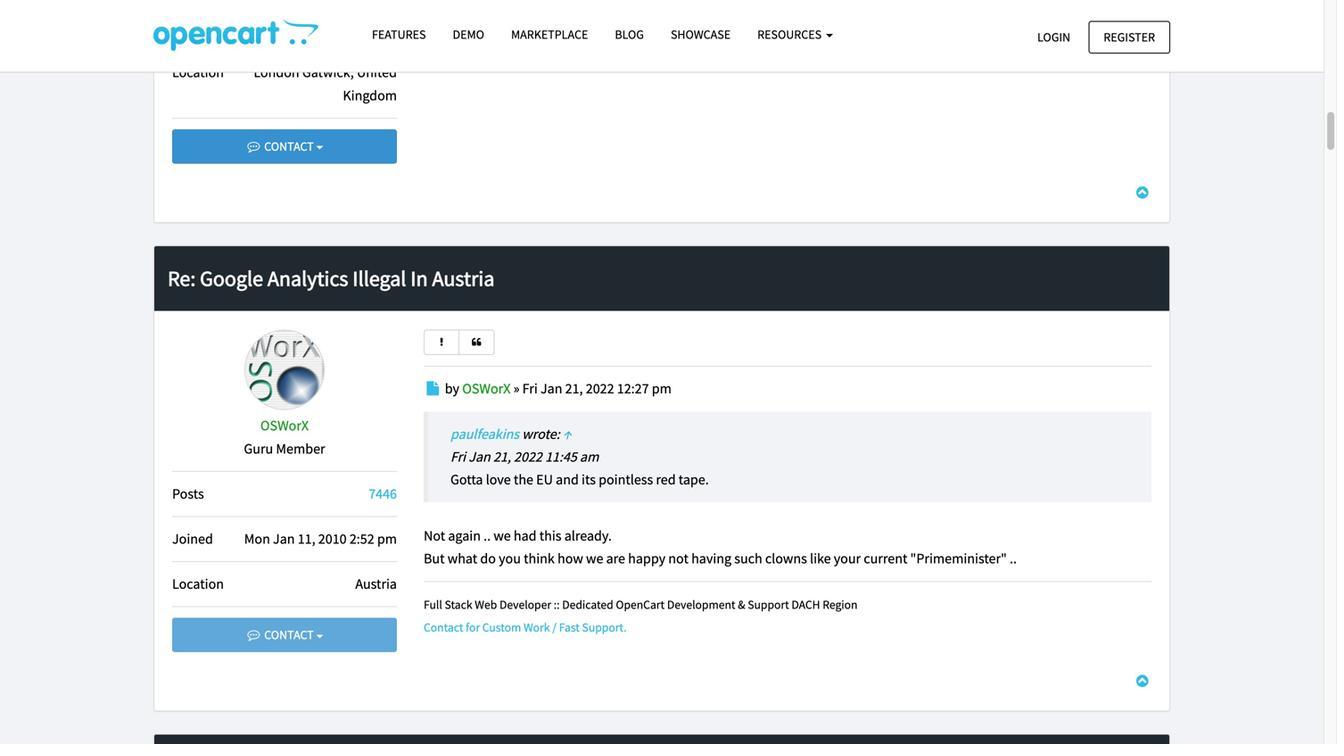 Task type: describe. For each thing, give the bounding box(es) containing it.
osworx inside "osworx guru member"
[[260, 417, 309, 435]]

dach
[[792, 597, 820, 612]]

aug
[[272, 18, 295, 36]]

custom
[[483, 620, 521, 635]]

tape.
[[679, 471, 709, 489]]

illegal
[[353, 265, 406, 292]]

1 horizontal spatial osworx link
[[462, 380, 511, 398]]

osworx guru member
[[244, 417, 325, 458]]

0 horizontal spatial osworx link
[[260, 417, 309, 435]]

22,
[[298, 18, 316, 36]]

work
[[524, 620, 550, 635]]

love
[[486, 471, 511, 489]]

current
[[864, 550, 908, 568]]

you
[[499, 550, 521, 568]]

0 vertical spatial austria
[[432, 265, 495, 292]]

london
[[254, 64, 299, 81]]

"primeminister"
[[911, 550, 1007, 568]]

having
[[692, 550, 732, 568]]

jan for wrote:
[[469, 448, 491, 466]]

its
[[582, 471, 596, 489]]

not
[[669, 550, 689, 568]]

location for london gatwick, united kingdom
[[172, 64, 224, 81]]

full stack web developer :: dedicated opencart development & support dach region contact for custom work / fast support.
[[424, 597, 858, 635]]

support inside full stack web developer :: dedicated opencart development & support dach region contact for custom work / fast support.
[[748, 597, 789, 612]]

2022 for 12:27
[[586, 380, 614, 398]]

by osworx » fri jan 21, 2022 12:27 pm
[[445, 380, 672, 398]]

email
[[827, 38, 861, 56]]

report this post image
[[435, 337, 448, 347]]

audits
[[620, 38, 658, 56]]

uk opencart hosting | opencart audits
[[424, 38, 658, 56]]

development
[[667, 597, 736, 612]]

fast
[[559, 620, 580, 635]]

post image
[[424, 382, 442, 396]]

user avatar image
[[244, 330, 325, 410]]

21, for 11:45
[[493, 448, 511, 466]]

analytics
[[268, 265, 348, 292]]

already.
[[565, 527, 612, 545]]

re: google analytics illegal in austria
[[168, 265, 495, 292]]

»
[[514, 380, 520, 398]]

contact for custom work / fast support. link
[[424, 620, 627, 635]]

register
[[1104, 29, 1156, 45]]

↑
[[563, 425, 572, 443]]

contact inside full stack web developer :: dedicated opencart development & support dach region contact for custom work / fast support.
[[424, 620, 463, 635]]

had
[[514, 527, 537, 545]]

1 horizontal spatial we
[[586, 550, 604, 568]]

posts
[[172, 485, 204, 503]]

are
[[606, 550, 625, 568]]

12:27
[[617, 380, 649, 398]]

fri for wrote:
[[451, 448, 466, 466]]

kingdom
[[343, 86, 397, 104]]

reply with quote image
[[470, 337, 483, 347]]

2010
[[318, 530, 347, 548]]

login
[[1038, 29, 1071, 45]]

google
[[200, 265, 263, 292]]

paulfeakins link
[[451, 425, 519, 443]]

pm for mon aug 22, 2011 3:01 pm
[[377, 18, 397, 36]]

contact button
[[172, 129, 397, 164]]

this
[[540, 527, 562, 545]]

blog link
[[602, 19, 658, 50]]

opencart right uk
[[444, 38, 502, 56]]

2022 for 11:45
[[514, 448, 542, 466]]

demo link
[[439, 19, 498, 50]]

am
[[580, 448, 599, 466]]

fri for osworx
[[523, 380, 538, 398]]

/
[[553, 620, 557, 635]]

how
[[558, 550, 583, 568]]

commenting o image for london gatwick, united kingdom
[[246, 140, 262, 152]]

features
[[372, 26, 426, 42]]

jan for osworx
[[541, 380, 563, 398]]

developer
[[500, 597, 551, 612]]

0 vertical spatial support
[[727, 38, 776, 56]]

pm for mon jan 11, 2010 2:52 pm
[[377, 530, 397, 548]]

0 horizontal spatial we
[[494, 527, 511, 545]]

::
[[554, 597, 560, 612]]

london gatwick, united kingdom
[[254, 64, 397, 104]]

3:01
[[350, 18, 374, 36]]

please
[[786, 38, 825, 56]]

contact for london gatwick, united kingdom
[[262, 138, 316, 154]]



Task type: vqa. For each thing, say whether or not it's contained in the screenshot.
how at left
yes



Task type: locate. For each thing, give the bounding box(es) containing it.
pm right 12:27 on the left bottom of page
[[652, 380, 672, 398]]

opencart right |
[[560, 38, 617, 56]]

not
[[424, 527, 445, 545]]

0 horizontal spatial 21,
[[493, 448, 511, 466]]

0 vertical spatial joined
[[172, 18, 213, 36]]

11,
[[298, 530, 316, 548]]

opencart
[[444, 38, 502, 56], [560, 38, 617, 56], [667, 38, 724, 56], [616, 597, 665, 612]]

0 vertical spatial 21,
[[565, 380, 583, 398]]

21, for 12:27
[[565, 380, 583, 398]]

by
[[445, 380, 460, 398]]

osworx left »
[[462, 380, 511, 398]]

21, inside the 'paulfeakins wrote: ↑ fri jan 21, 2022 11:45 am gotta love the eu and its pointless red tape.'
[[493, 448, 511, 466]]

opencart inside full stack web developer :: dedicated opencart development & support dach region contact for custom work / fast support.
[[616, 597, 665, 612]]

think
[[524, 550, 555, 568]]

the
[[514, 471, 534, 489]]

0 vertical spatial pm
[[377, 18, 397, 36]]

2 horizontal spatial jan
[[541, 380, 563, 398]]

what
[[448, 550, 478, 568]]

mon for mon jan 11, 2010 2:52 pm
[[244, 530, 270, 548]]

1 joined from the top
[[172, 18, 213, 36]]

austria right in
[[432, 265, 495, 292]]

0 vertical spatial osworx link
[[462, 380, 511, 398]]

osworx link
[[462, 380, 511, 398], [260, 417, 309, 435]]

demo
[[453, 26, 484, 42]]

member
[[276, 440, 325, 458]]

1 horizontal spatial austria
[[432, 265, 495, 292]]

mon jan 11, 2010 2:52 pm
[[244, 530, 397, 548]]

register link
[[1089, 21, 1171, 53]]

1 vertical spatial fri
[[451, 448, 466, 466]]

commenting o image inside contact popup button
[[246, 629, 262, 641]]

dedicated
[[562, 597, 614, 612]]

contact inside popup button
[[262, 627, 316, 643]]

wrote:
[[522, 425, 560, 443]]

again
[[448, 527, 481, 545]]

7446
[[369, 485, 397, 503]]

contact inside dropdown button
[[262, 138, 316, 154]]

re: google analytics illegal in austria link
[[168, 265, 495, 292]]

1 vertical spatial we
[[586, 550, 604, 568]]

pm
[[377, 18, 397, 36], [652, 380, 672, 398], [377, 530, 397, 548]]

not again .. we had this already. but what do you think how we are happy not having such clowns like your current "primeminister" ..
[[424, 527, 1017, 568]]

0 vertical spatial location
[[172, 64, 224, 81]]

for
[[466, 620, 480, 635]]

fri right »
[[523, 380, 538, 398]]

we left the had
[[494, 527, 511, 545]]

clowns
[[765, 550, 807, 568]]

region
[[823, 597, 858, 612]]

1 vertical spatial 2022
[[514, 448, 542, 466]]

jan
[[541, 380, 563, 398], [469, 448, 491, 466], [273, 530, 295, 548]]

0 vertical spatial we
[[494, 527, 511, 545]]

fri inside the 'paulfeakins wrote: ↑ fri jan 21, 2022 11:45 am gotta love the eu and its pointless red tape.'
[[451, 448, 466, 466]]

1 top image from the top
[[1134, 185, 1152, 200]]

1 vertical spatial mon
[[244, 530, 270, 548]]

location for austria
[[172, 575, 224, 593]]

21, up "love"
[[493, 448, 511, 466]]

2022 up the
[[514, 448, 542, 466]]

resources link
[[744, 19, 847, 50]]

commenting o image inside contact dropdown button
[[246, 140, 262, 152]]

1 vertical spatial location
[[172, 575, 224, 593]]

7446 link
[[369, 485, 397, 503]]

pointless
[[599, 471, 653, 489]]

0 horizontal spatial austria
[[355, 575, 397, 593]]

jan right »
[[541, 380, 563, 398]]

mon for mon aug 22, 2011 3:01 pm
[[243, 18, 269, 36]]

your
[[834, 550, 861, 568]]

opencart up support.
[[616, 597, 665, 612]]

0 horizontal spatial ..
[[484, 527, 491, 545]]

2:52
[[350, 530, 374, 548]]

1 horizontal spatial 2022
[[586, 380, 614, 398]]

pm right 3:01
[[377, 18, 397, 36]]

full
[[424, 597, 442, 612]]

gatwick,
[[302, 64, 354, 81]]

0 vertical spatial mon
[[243, 18, 269, 36]]

opencart right audits
[[667, 38, 724, 56]]

1 vertical spatial 21,
[[493, 448, 511, 466]]

2 top image from the top
[[1134, 674, 1152, 688]]

blog
[[615, 26, 644, 42]]

0 vertical spatial top image
[[1134, 185, 1152, 200]]

jan inside the 'paulfeakins wrote: ↑ fri jan 21, 2022 11:45 am gotta love the eu and its pointless red tape.'
[[469, 448, 491, 466]]

1 commenting o image from the top
[[246, 140, 262, 152]]

support right the &
[[748, 597, 789, 612]]

|
[[553, 38, 557, 56]]

location
[[172, 64, 224, 81], [172, 575, 224, 593]]

0 horizontal spatial 2022
[[514, 448, 542, 466]]

2 location from the top
[[172, 575, 224, 593]]

1 vertical spatial commenting o image
[[246, 629, 262, 641]]

1 vertical spatial pm
[[652, 380, 672, 398]]

2 vertical spatial jan
[[273, 530, 295, 548]]

showcase
[[671, 26, 731, 42]]

0 vertical spatial jan
[[541, 380, 563, 398]]

&
[[738, 597, 746, 612]]

red
[[656, 471, 676, 489]]

opencart support - please email
[[667, 38, 864, 56]]

2 joined from the top
[[172, 530, 213, 548]]

osworx link left »
[[462, 380, 511, 398]]

..
[[484, 527, 491, 545], [1010, 550, 1017, 568]]

1 location from the top
[[172, 64, 224, 81]]

login link
[[1023, 21, 1086, 53]]

2011
[[318, 18, 347, 36]]

marketplace link
[[498, 19, 602, 50]]

joined
[[172, 18, 213, 36], [172, 530, 213, 548]]

1 horizontal spatial 21,
[[565, 380, 583, 398]]

guru
[[244, 440, 273, 458]]

2 vertical spatial pm
[[377, 530, 397, 548]]

0 vertical spatial commenting o image
[[246, 140, 262, 152]]

↑ link
[[563, 425, 572, 443]]

2 commenting o image from the top
[[246, 629, 262, 641]]

2022 inside the 'paulfeakins wrote: ↑ fri jan 21, 2022 11:45 am gotta love the eu and its pointless red tape.'
[[514, 448, 542, 466]]

contact button
[[172, 618, 397, 652]]

support.
[[582, 620, 627, 635]]

.. right again
[[484, 527, 491, 545]]

1 horizontal spatial fri
[[523, 380, 538, 398]]

joined for mon aug 22, 2011 3:01 pm
[[172, 18, 213, 36]]

uk
[[424, 38, 441, 56]]

1 vertical spatial support
[[748, 597, 789, 612]]

commenting o image
[[246, 140, 262, 152], [246, 629, 262, 641]]

in
[[411, 265, 428, 292]]

such
[[735, 550, 763, 568]]

eu
[[536, 471, 553, 489]]

stack
[[445, 597, 473, 612]]

paulfeakins wrote: ↑ fri jan 21, 2022 11:45 am gotta love the eu and its pointless red tape.
[[451, 425, 709, 489]]

showcase link
[[658, 19, 744, 50]]

we
[[494, 527, 511, 545], [586, 550, 604, 568]]

austria down 2:52
[[355, 575, 397, 593]]

fri up gotta
[[451, 448, 466, 466]]

1 vertical spatial ..
[[1010, 550, 1017, 568]]

commenting o image for austria
[[246, 629, 262, 641]]

0 horizontal spatial fri
[[451, 448, 466, 466]]

pm right 2:52
[[377, 530, 397, 548]]

but
[[424, 550, 445, 568]]

contact for austria
[[262, 627, 316, 643]]

paulfeakins
[[451, 425, 519, 443]]

support
[[727, 38, 776, 56], [748, 597, 789, 612]]

happy
[[628, 550, 666, 568]]

0 vertical spatial 2022
[[586, 380, 614, 398]]

1 vertical spatial jan
[[469, 448, 491, 466]]

2022 left 12:27 on the left bottom of page
[[586, 380, 614, 398]]

mon left aug
[[243, 18, 269, 36]]

0 vertical spatial fri
[[523, 380, 538, 398]]

0 vertical spatial osworx
[[462, 380, 511, 398]]

osworx up member
[[260, 417, 309, 435]]

marketplace
[[511, 26, 588, 42]]

do
[[480, 550, 496, 568]]

jan down "paulfeakins"
[[469, 448, 491, 466]]

1 vertical spatial top image
[[1134, 674, 1152, 688]]

features link
[[359, 19, 439, 50]]

11:45
[[545, 448, 577, 466]]

top image
[[1134, 185, 1152, 200], [1134, 674, 1152, 688]]

0 horizontal spatial osworx
[[260, 417, 309, 435]]

mon aug 22, 2011 3:01 pm
[[243, 18, 397, 36]]

1 vertical spatial austria
[[355, 575, 397, 593]]

hosting
[[504, 38, 551, 56]]

1 horizontal spatial osworx
[[462, 380, 511, 398]]

we left are
[[586, 550, 604, 568]]

0 horizontal spatial jan
[[273, 530, 295, 548]]

resources
[[758, 26, 824, 42]]

1 vertical spatial osworx link
[[260, 417, 309, 435]]

web
[[475, 597, 497, 612]]

united
[[357, 64, 397, 81]]

1 vertical spatial joined
[[172, 530, 213, 548]]

like
[[810, 550, 831, 568]]

support left -
[[727, 38, 776, 56]]

jan left 11,
[[273, 530, 295, 548]]

joined for mon jan 11, 2010 2:52 pm
[[172, 530, 213, 548]]

contact
[[262, 138, 316, 154], [424, 620, 463, 635], [262, 627, 316, 643]]

re:
[[168, 265, 196, 292]]

gotta
[[451, 471, 483, 489]]

1 horizontal spatial ..
[[1010, 550, 1017, 568]]

1 horizontal spatial jan
[[469, 448, 491, 466]]

1 vertical spatial osworx
[[260, 417, 309, 435]]

austria
[[432, 265, 495, 292], [355, 575, 397, 593]]

21, up ↑ link on the left of the page
[[565, 380, 583, 398]]

0 vertical spatial ..
[[484, 527, 491, 545]]

.. right "primeminister"
[[1010, 550, 1017, 568]]

mon left 11,
[[244, 530, 270, 548]]

and
[[556, 471, 579, 489]]

osworx link up member
[[260, 417, 309, 435]]



